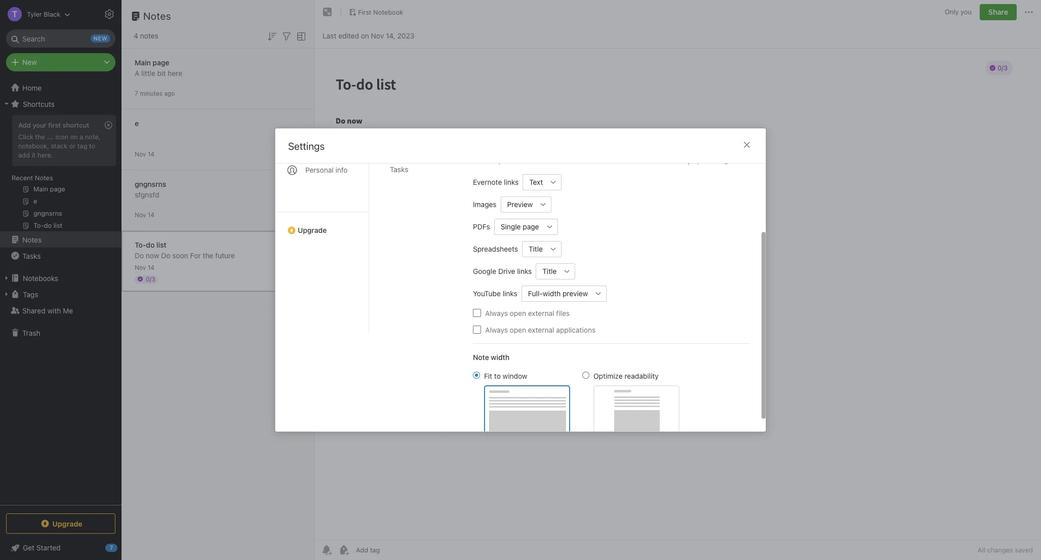 Task type: vqa. For each thing, say whether or not it's contained in the screenshot.
second open from the top
yes



Task type: locate. For each thing, give the bounding box(es) containing it.
notes inside the note list element
[[143, 10, 171, 22]]

0 vertical spatial always
[[485, 309, 508, 317]]

tasks inside tasks tab
[[390, 165, 408, 174]]

views
[[537, 156, 554, 165]]

1 vertical spatial 14
[[148, 211, 154, 219]]

0 vertical spatial your
[[33, 121, 46, 129]]

None search field
[[13, 29, 108, 48]]

1 vertical spatial tasks
[[22, 251, 41, 260]]

nov 14 up gngnsrns
[[135, 150, 154, 158]]

links right drive
[[517, 267, 532, 276]]

to right fit
[[494, 371, 501, 380]]

1 external from the top
[[528, 309, 554, 317]]

settings
[[288, 140, 325, 152]]

Choose default view option for Spreadsheets field
[[522, 241, 562, 257]]

add your first shortcut
[[18, 121, 89, 129]]

note window element
[[314, 0, 1041, 560]]

0 horizontal spatial upgrade
[[52, 519, 82, 528]]

page
[[153, 58, 169, 67], [523, 222, 539, 231]]

the left ...
[[35, 133, 45, 141]]

do down to-
[[135, 251, 144, 260]]

tasks
[[390, 165, 408, 174], [22, 251, 41, 260]]

always
[[485, 309, 508, 317], [485, 325, 508, 334]]

1 vertical spatial to
[[494, 371, 501, 380]]

on
[[361, 31, 369, 40], [70, 133, 78, 141]]

tree
[[0, 80, 122, 504]]

Search text field
[[13, 29, 108, 48]]

0 vertical spatial page
[[153, 58, 169, 67]]

Choose default view option for Google Drive links field
[[536, 263, 576, 279]]

add
[[18, 121, 31, 129]]

2 vertical spatial nov 14
[[135, 264, 154, 271]]

nov left 14,
[[371, 31, 384, 40]]

recent notes
[[12, 174, 53, 182]]

1 horizontal spatial tasks
[[390, 165, 408, 174]]

only you
[[945, 8, 972, 16]]

always right always open external applications checkbox
[[485, 325, 508, 334]]

1 vertical spatial title
[[543, 267, 557, 276]]

upgrade button inside tab list
[[276, 212, 369, 239]]

now
[[146, 251, 159, 260]]

1 vertical spatial always
[[485, 325, 508, 334]]

0 horizontal spatial the
[[35, 133, 45, 141]]

open down always open external files at bottom
[[510, 325, 526, 334]]

0/3
[[146, 275, 155, 283]]

title down choose default view option for pdfs "field"
[[529, 245, 543, 253]]

Choose default view option for Evernote links field
[[523, 174, 562, 190]]

notebook
[[373, 8, 403, 16]]

0 vertical spatial title button
[[522, 241, 545, 257]]

title button for google drive links
[[536, 263, 559, 279]]

1 horizontal spatial on
[[361, 31, 369, 40]]

title inside field
[[543, 267, 557, 276]]

nov
[[371, 31, 384, 40], [135, 150, 146, 158], [135, 211, 146, 219], [135, 264, 146, 271]]

do
[[146, 240, 155, 249]]

0 horizontal spatial tasks
[[22, 251, 41, 260]]

page for main page
[[153, 58, 169, 67]]

0 vertical spatial width
[[543, 289, 561, 298]]

trash
[[22, 328, 40, 337]]

group containing add your first shortcut
[[0, 112, 121, 235]]

title button down choose default view option for spreadsheets field
[[536, 263, 559, 279]]

your inside tree
[[33, 121, 46, 129]]

Note Editor text field
[[314, 49, 1041, 539]]

0 vertical spatial tasks
[[390, 165, 408, 174]]

optimize readability
[[594, 371, 659, 380]]

2 open from the top
[[510, 325, 526, 334]]

page inside the note list element
[[153, 58, 169, 67]]

minutes
[[140, 89, 163, 97]]

readability
[[625, 371, 659, 380]]

open up always open external applications
[[510, 309, 526, 317]]

1 vertical spatial page
[[523, 222, 539, 231]]

external up always open external applications
[[528, 309, 554, 317]]

on right edited
[[361, 31, 369, 40]]

4
[[134, 31, 138, 40]]

1 always from the top
[[485, 309, 508, 317]]

list
[[156, 240, 166, 249]]

upgrade
[[298, 226, 327, 234], [52, 519, 82, 528]]

notes right recent on the top of page
[[35, 174, 53, 182]]

0 vertical spatial on
[[361, 31, 369, 40]]

title inside choose default view option for spreadsheets field
[[529, 245, 543, 253]]

on inside icon on a note, notebook, stack or tag to add it here.
[[70, 133, 78, 141]]

shared
[[22, 306, 45, 315]]

to down note,
[[89, 142, 95, 150]]

page right single
[[523, 222, 539, 231]]

notes
[[143, 10, 171, 22], [35, 174, 53, 182], [22, 235, 42, 244]]

soon
[[172, 251, 188, 260]]

1 vertical spatial external
[[528, 325, 554, 334]]

share button
[[980, 4, 1017, 20]]

title button down choose default view option for pdfs "field"
[[522, 241, 545, 257]]

settings image
[[103, 8, 115, 20]]

Choose default view option for YouTube links field
[[522, 285, 607, 302]]

0 vertical spatial nov 14
[[135, 150, 154, 158]]

0 horizontal spatial upgrade button
[[6, 514, 115, 534]]

0 horizontal spatial your
[[33, 121, 46, 129]]

2 vertical spatial 14
[[148, 264, 154, 271]]

0 vertical spatial open
[[510, 309, 526, 317]]

gngnsrns
[[135, 180, 166, 188]]

2 always from the top
[[485, 325, 508, 334]]

1 horizontal spatial your
[[498, 156, 512, 165]]

a
[[80, 133, 83, 141]]

1 horizontal spatial width
[[543, 289, 561, 298]]

for
[[190, 251, 201, 260]]

always for always open external files
[[485, 309, 508, 317]]

0 vertical spatial to
[[89, 142, 95, 150]]

notes up tasks button
[[22, 235, 42, 244]]

nov 14 up 0/3
[[135, 264, 154, 271]]

width
[[543, 289, 561, 298], [491, 353, 510, 361]]

Always open external applications checkbox
[[473, 326, 481, 334]]

what are my options?
[[651, 156, 721, 165]]

1 vertical spatial nov 14
[[135, 211, 154, 219]]

title up full-width preview button
[[543, 267, 557, 276]]

note list element
[[122, 0, 314, 560]]

1 vertical spatial width
[[491, 353, 510, 361]]

open for always open external applications
[[510, 325, 526, 334]]

1 vertical spatial your
[[498, 156, 512, 165]]

option group
[[473, 370, 680, 435]]

to
[[89, 142, 95, 150], [494, 371, 501, 380]]

do down list
[[161, 251, 170, 260]]

14
[[148, 150, 154, 158], [148, 211, 154, 219], [148, 264, 154, 271]]

nov up 0/3
[[135, 264, 146, 271]]

main page
[[135, 58, 169, 67]]

0 vertical spatial upgrade
[[298, 226, 327, 234]]

title for spreadsheets
[[529, 245, 543, 253]]

group inside tree
[[0, 112, 121, 235]]

0 vertical spatial external
[[528, 309, 554, 317]]

notes up notes
[[143, 10, 171, 22]]

1 horizontal spatial upgrade button
[[276, 212, 369, 239]]

your left default
[[498, 156, 512, 165]]

add
[[18, 151, 30, 159]]

ago
[[164, 89, 175, 97]]

1 vertical spatial upgrade
[[52, 519, 82, 528]]

the right for
[[203, 251, 213, 260]]

0 horizontal spatial do
[[135, 251, 144, 260]]

1 horizontal spatial page
[[523, 222, 539, 231]]

expand tags image
[[3, 290, 11, 298]]

files
[[556, 309, 570, 317]]

0 vertical spatial the
[[35, 133, 45, 141]]

on left a
[[70, 133, 78, 141]]

evernote links
[[473, 178, 519, 186]]

width for full-
[[543, 289, 561, 298]]

0 vertical spatial 14
[[148, 150, 154, 158]]

here
[[168, 69, 182, 77]]

4 notes
[[134, 31, 158, 40]]

page inside button
[[523, 222, 539, 231]]

default
[[514, 156, 535, 165]]

group
[[0, 112, 121, 235]]

14 down sfgnsfd
[[148, 211, 154, 219]]

0 vertical spatial notes
[[143, 10, 171, 22]]

2 14 from the top
[[148, 211, 154, 219]]

with
[[47, 306, 61, 315]]

upgrade button
[[276, 212, 369, 239], [6, 514, 115, 534]]

width inside button
[[543, 289, 561, 298]]

upgrade inside tab list
[[298, 226, 327, 234]]

shortcut
[[63, 121, 89, 129]]

1 vertical spatial open
[[510, 325, 526, 334]]

1 open from the top
[[510, 309, 526, 317]]

1 vertical spatial the
[[203, 251, 213, 260]]

1 vertical spatial title button
[[536, 263, 559, 279]]

0 vertical spatial title
[[529, 245, 543, 253]]

links
[[580, 156, 594, 165], [504, 178, 519, 186], [517, 267, 532, 276], [503, 289, 517, 298]]

page up bit
[[153, 58, 169, 67]]

your for first
[[33, 121, 46, 129]]

14 up 0/3
[[148, 264, 154, 271]]

2023
[[397, 31, 414, 40]]

width up files
[[543, 289, 561, 298]]

external
[[528, 309, 554, 317], [528, 325, 554, 334]]

nov down e
[[135, 150, 146, 158]]

images
[[473, 200, 497, 209]]

upgrade for upgrade popup button to the bottom
[[52, 519, 82, 528]]

14 up gngnsrns
[[148, 150, 154, 158]]

14,
[[386, 31, 395, 40]]

little
[[141, 69, 155, 77]]

window
[[503, 371, 528, 380]]

width right note
[[491, 353, 510, 361]]

0 horizontal spatial to
[[89, 142, 95, 150]]

Choose default view option for Images field
[[501, 196, 552, 212]]

trash link
[[0, 325, 121, 341]]

recent
[[12, 174, 33, 182]]

tab list
[[276, 65, 369, 333]]

Optimize readability radio
[[582, 371, 589, 379]]

text
[[529, 178, 543, 186]]

tag
[[77, 142, 87, 150]]

all
[[978, 546, 986, 554]]

0 horizontal spatial width
[[491, 353, 510, 361]]

notes inside group
[[35, 174, 53, 182]]

1 horizontal spatial do
[[161, 251, 170, 260]]

info
[[336, 166, 348, 174]]

title button
[[522, 241, 545, 257], [536, 263, 559, 279]]

0 horizontal spatial on
[[70, 133, 78, 141]]

0 horizontal spatial page
[[153, 58, 169, 67]]

1 horizontal spatial upgrade
[[298, 226, 327, 234]]

1 vertical spatial on
[[70, 133, 78, 141]]

your for default
[[498, 156, 512, 165]]

external down always open external files at bottom
[[528, 325, 554, 334]]

always right the always open external files option at the left of the page
[[485, 309, 508, 317]]

tags
[[23, 290, 38, 299]]

1 do from the left
[[135, 251, 144, 260]]

1 horizontal spatial to
[[494, 371, 501, 380]]

tags button
[[0, 286, 121, 302]]

you
[[961, 8, 972, 16]]

2 external from the top
[[528, 325, 554, 334]]

your up click the ...
[[33, 121, 46, 129]]

0 vertical spatial upgrade button
[[276, 212, 369, 239]]

first
[[48, 121, 61, 129]]

nov 14 down sfgnsfd
[[135, 211, 154, 219]]

2 nov 14 from the top
[[135, 211, 154, 219]]

page for single page
[[523, 222, 539, 231]]

1 vertical spatial notes
[[35, 174, 53, 182]]

your
[[33, 121, 46, 129], [498, 156, 512, 165]]



Task type: describe. For each thing, give the bounding box(es) containing it.
optimize
[[594, 371, 623, 380]]

options?
[[693, 156, 721, 165]]

note width
[[473, 353, 510, 361]]

youtube links
[[473, 289, 517, 298]]

personal
[[305, 166, 334, 174]]

to inside option group
[[494, 371, 501, 380]]

and
[[596, 156, 607, 165]]

a little bit here
[[135, 69, 182, 77]]

home
[[22, 83, 42, 92]]

first notebook button
[[345, 5, 407, 19]]

close image
[[741, 139, 753, 151]]

e
[[135, 119, 139, 127]]

stack
[[51, 142, 67, 150]]

full-width preview
[[528, 289, 588, 298]]

notebook,
[[18, 142, 49, 150]]

bit
[[157, 69, 166, 77]]

links down drive
[[503, 289, 517, 298]]

1 vertical spatial upgrade button
[[6, 514, 115, 534]]

single
[[501, 222, 521, 231]]

title button for spreadsheets
[[522, 241, 545, 257]]

to-
[[135, 240, 146, 249]]

on inside the note window element
[[361, 31, 369, 40]]

preview
[[563, 289, 588, 298]]

only
[[945, 8, 959, 16]]

notebooks
[[23, 274, 58, 282]]

spreadsheets
[[473, 245, 518, 253]]

first notebook
[[358, 8, 403, 16]]

tree containing home
[[0, 80, 122, 504]]

evernote
[[473, 178, 502, 186]]

click
[[18, 133, 33, 141]]

to inside icon on a note, notebook, stack or tag to add it here.
[[89, 142, 95, 150]]

saved
[[1015, 546, 1033, 554]]

choose
[[473, 156, 496, 165]]

add tag image
[[338, 544, 350, 556]]

Always open external files checkbox
[[473, 309, 481, 317]]

edited
[[338, 31, 359, 40]]

my
[[682, 156, 691, 165]]

drive
[[498, 267, 515, 276]]

attachments.
[[609, 156, 649, 165]]

main
[[135, 58, 151, 67]]

do now do soon for the future
[[135, 251, 235, 260]]

width for note
[[491, 353, 510, 361]]

choose your default views for new links and attachments.
[[473, 156, 649, 165]]

3 nov 14 from the top
[[135, 264, 154, 271]]

title for google drive links
[[543, 267, 557, 276]]

links left text button
[[504, 178, 519, 186]]

fit to window
[[484, 371, 528, 380]]

always open external applications
[[485, 325, 596, 334]]

personal info
[[305, 166, 348, 174]]

Fit to window radio
[[473, 371, 480, 379]]

note
[[473, 353, 489, 361]]

tasks tab
[[382, 161, 457, 178]]

add a reminder image
[[321, 544, 333, 556]]

share
[[989, 8, 1008, 16]]

nov inside the note window element
[[371, 31, 384, 40]]

1 horizontal spatial the
[[203, 251, 213, 260]]

2 vertical spatial notes
[[22, 235, 42, 244]]

full-width preview button
[[522, 285, 591, 302]]

1 14 from the top
[[148, 150, 154, 158]]

home link
[[0, 80, 122, 96]]

7 minutes ago
[[135, 89, 175, 97]]

nov down sfgnsfd
[[135, 211, 146, 219]]

external for applications
[[528, 325, 554, 334]]

option group containing fit to window
[[473, 370, 680, 435]]

notes
[[140, 31, 158, 40]]

new
[[566, 156, 579, 165]]

2 do from the left
[[161, 251, 170, 260]]

all changes saved
[[978, 546, 1033, 554]]

shortcuts
[[23, 100, 55, 108]]

tasks inside tasks button
[[22, 251, 41, 260]]

shared with me link
[[0, 302, 121, 319]]

google
[[473, 267, 496, 276]]

it
[[32, 151, 36, 159]]

future
[[215, 251, 235, 260]]

open for always open external files
[[510, 309, 526, 317]]

new
[[22, 58, 37, 66]]

click the ...
[[18, 133, 54, 141]]

notes link
[[0, 231, 121, 248]]

changes
[[987, 546, 1013, 554]]

expand note image
[[322, 6, 334, 18]]

expand notebooks image
[[3, 274, 11, 282]]

external for files
[[528, 309, 554, 317]]

links left and
[[580, 156, 594, 165]]

always open external files
[[485, 309, 570, 317]]

fit
[[484, 371, 492, 380]]

upgrade for upgrade popup button in the tab list
[[298, 226, 327, 234]]

text button
[[523, 174, 546, 190]]

3 14 from the top
[[148, 264, 154, 271]]

notebooks link
[[0, 270, 121, 286]]

icon on a note, notebook, stack or tag to add it here.
[[18, 133, 101, 159]]

pdfs
[[473, 222, 490, 231]]

tasks button
[[0, 248, 121, 264]]

to-do list
[[135, 240, 166, 249]]

shortcuts button
[[0, 96, 121, 112]]

7
[[135, 89, 138, 97]]

here.
[[37, 151, 53, 159]]

what
[[651, 156, 668, 165]]

tab list containing personal info
[[276, 65, 369, 333]]

icon
[[55, 133, 68, 141]]

google drive links
[[473, 267, 532, 276]]

1 nov 14 from the top
[[135, 150, 154, 158]]

applications
[[556, 325, 596, 334]]

Choose default view option for PDFs field
[[494, 219, 558, 235]]

new button
[[6, 53, 115, 71]]

single page button
[[494, 219, 542, 235]]

preview
[[507, 200, 533, 209]]

last edited on nov 14, 2023
[[323, 31, 414, 40]]

always for always open external applications
[[485, 325, 508, 334]]



